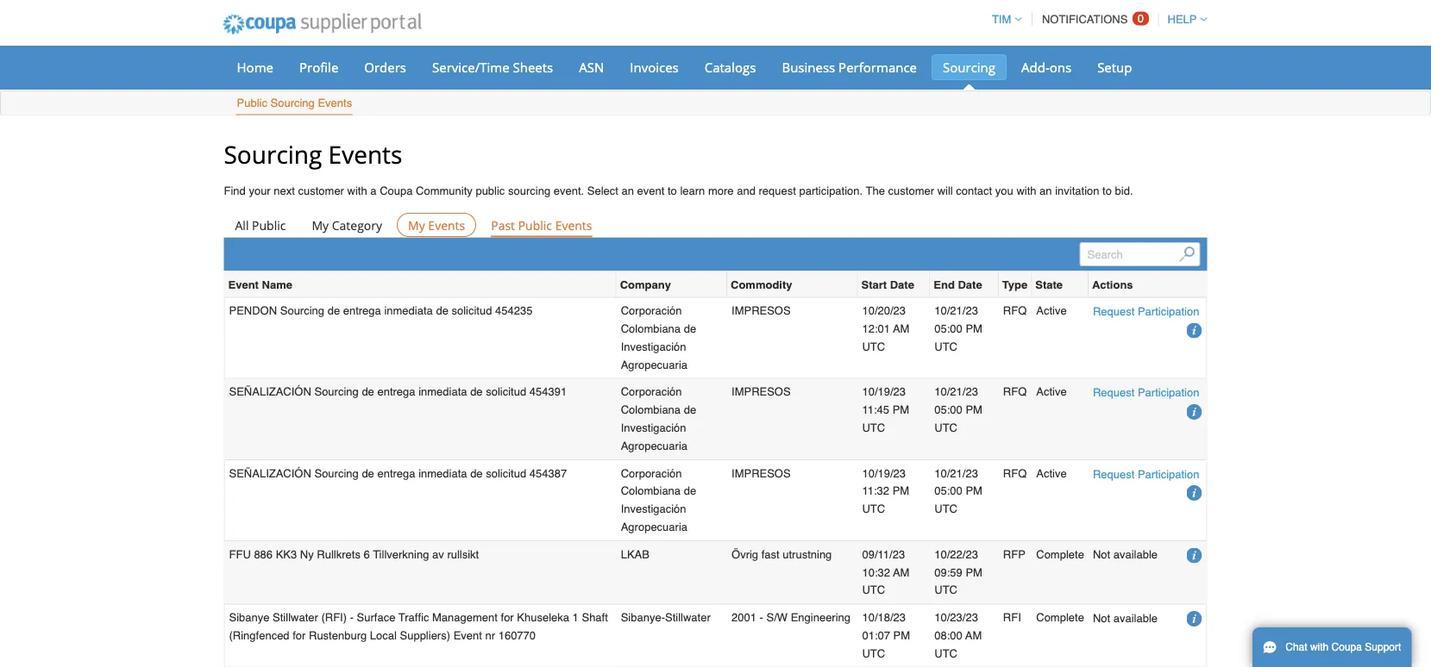 Task type: vqa. For each thing, say whether or not it's contained in the screenshot.
solicitud related to 454387
yes



Task type: locate. For each thing, give the bounding box(es) containing it.
2 vertical spatial request
[[1093, 468, 1135, 481]]

3 investigación from the top
[[621, 503, 686, 516]]

0 vertical spatial not available
[[1093, 549, 1158, 562]]

1 customer from the left
[[298, 185, 344, 198]]

utc down 12:01
[[862, 340, 885, 353]]

customer right next
[[298, 185, 344, 198]]

0 horizontal spatial date
[[890, 278, 914, 291]]

public for all
[[252, 217, 286, 233]]

2 vertical spatial colombiana
[[621, 485, 681, 498]]

events down profile link
[[318, 97, 352, 110]]

corporación colombiana de investigación agropecuaria for señalización sourcing de entrega inmediata de solicitud 454391
[[621, 386, 696, 453]]

1 available from the top
[[1114, 549, 1158, 562]]

sheets
[[513, 58, 553, 76]]

colombiana for 454391
[[621, 404, 681, 417]]

am right '10:32'
[[893, 566, 910, 579]]

1 10/21/23 from the top
[[935, 304, 978, 317]]

1 horizontal spatial coupa
[[1332, 642, 1362, 654]]

2 request participation button from the top
[[1093, 384, 1200, 402]]

0 vertical spatial request participation button
[[1093, 303, 1200, 321]]

sourcing for pendon sourcing de entrega inmediata de solicitud 454235
[[280, 304, 324, 317]]

1 vertical spatial rfq
[[1003, 386, 1027, 399]]

chat with coupa support button
[[1253, 628, 1412, 668]]

1 horizontal spatial event
[[454, 630, 482, 642]]

2 to from the left
[[1103, 185, 1112, 198]]

2 vertical spatial entrega
[[377, 467, 415, 480]]

am down 10/23/23
[[966, 630, 982, 642]]

2 participation from the top
[[1138, 387, 1200, 400]]

3 request participation button from the top
[[1093, 465, 1200, 483]]

all public
[[235, 217, 286, 233]]

0 vertical spatial participation
[[1138, 305, 1200, 318]]

2 señalización from the top
[[229, 467, 311, 480]]

1 not from the top
[[1093, 549, 1111, 562]]

1 vertical spatial request participation button
[[1093, 384, 1200, 402]]

search image
[[1179, 247, 1195, 262]]

request
[[1093, 305, 1135, 318], [1093, 387, 1135, 400], [1093, 468, 1135, 481]]

past public events
[[491, 217, 592, 233]]

0 vertical spatial rfq
[[1003, 304, 1027, 317]]

am inside 10/20/23 12:01 am utc
[[893, 322, 910, 335]]

0 vertical spatial am
[[893, 322, 910, 335]]

2 active from the top
[[1036, 386, 1067, 399]]

0 vertical spatial available
[[1114, 549, 1158, 562]]

utc inside 10/23/23 08:00 am utc
[[935, 647, 958, 660]]

my events link
[[397, 213, 476, 237]]

1 not available from the top
[[1093, 549, 1158, 562]]

09:59
[[935, 566, 963, 579]]

tab list containing all public
[[224, 213, 1207, 237]]

inmediata
[[384, 304, 433, 317], [419, 386, 467, 399], [419, 467, 467, 480]]

for left rustenburg
[[293, 630, 306, 642]]

1 vertical spatial solicitud
[[486, 386, 526, 399]]

10/21/23 05:00 pm utc for 10/20/23 12:01 am utc
[[935, 304, 983, 353]]

2 vertical spatial corporación
[[621, 467, 682, 480]]

complete right rfp
[[1036, 548, 1084, 561]]

1 horizontal spatial date
[[958, 278, 982, 291]]

1 horizontal spatial my
[[408, 217, 425, 233]]

3 impresos from the top
[[732, 467, 791, 480]]

with right the chat
[[1311, 642, 1329, 654]]

10/21/23 down "end date" button
[[935, 304, 978, 317]]

1 vertical spatial inmediata
[[419, 386, 467, 399]]

solicitud left "454391"
[[486, 386, 526, 399]]

05:00 for 10/20/23 12:01 am utc
[[935, 322, 963, 335]]

solicitud for 454235
[[452, 304, 492, 317]]

asn
[[579, 58, 604, 76]]

coupa inside button
[[1332, 642, 1362, 654]]

active for 10/19/23 11:32 pm utc
[[1036, 467, 1067, 480]]

3 corporación from the top
[[621, 467, 682, 480]]

your
[[249, 185, 271, 198]]

utc
[[862, 340, 885, 353], [935, 340, 958, 353], [862, 422, 885, 435], [935, 422, 958, 435], [862, 503, 885, 516], [935, 503, 958, 516], [862, 584, 885, 597], [935, 584, 958, 597], [862, 647, 885, 660], [935, 647, 958, 660]]

3 05:00 from the top
[[935, 485, 963, 498]]

1 vertical spatial colombiana
[[621, 404, 681, 417]]

my events
[[408, 217, 465, 233]]

my left 'category'
[[312, 217, 329, 233]]

engineering
[[791, 612, 851, 625]]

event name
[[228, 278, 292, 291]]

1 vertical spatial entrega
[[377, 386, 415, 399]]

0 vertical spatial corporación colombiana de investigación agropecuaria
[[621, 304, 696, 371]]

an left the invitation
[[1040, 185, 1052, 198]]

10/21/23 for 10/20/23 12:01 am utc
[[935, 304, 978, 317]]

events
[[318, 97, 352, 110], [328, 138, 402, 170], [428, 217, 465, 233], [555, 217, 592, 233]]

- right (rfi) on the left of page
[[350, 612, 354, 625]]

am inside 10/23/23 08:00 am utc
[[966, 630, 982, 642]]

3 active from the top
[[1036, 467, 1067, 480]]

6
[[364, 548, 370, 561]]

2 vertical spatial agropecuaria
[[621, 521, 688, 534]]

2 colombiana from the top
[[621, 404, 681, 417]]

stillwater inside sibanye stillwater (rfi) - surface traffic management for khuseleka 1 shaft (ringfenced for rustenburg local suppliers) event nr 160770
[[273, 612, 318, 625]]

1 vertical spatial participation
[[1138, 387, 1200, 400]]

commodity
[[731, 278, 792, 291]]

3 request from the top
[[1093, 468, 1135, 481]]

2 10/21/23 from the top
[[935, 386, 978, 399]]

find your next customer with a coupa community public sourcing event. select an event to learn more and request participation. the customer will contact you with an invitation to bid.
[[224, 185, 1133, 198]]

1 active from the top
[[1036, 304, 1067, 317]]

coupa right the a
[[380, 185, 413, 198]]

0 vertical spatial solicitud
[[452, 304, 492, 317]]

available for rfp
[[1114, 549, 1158, 562]]

am for 10/23/23
[[966, 630, 982, 642]]

0 vertical spatial entrega
[[343, 304, 381, 317]]

0 horizontal spatial -
[[350, 612, 354, 625]]

request participation for 10/19/23 11:32 pm utc
[[1093, 468, 1200, 481]]

2 stillwater from the left
[[665, 612, 711, 625]]

events down event.
[[555, 217, 592, 233]]

0 horizontal spatial an
[[622, 185, 634, 198]]

with right you
[[1017, 185, 1037, 198]]

stillwater left (rfi) on the left of page
[[273, 612, 318, 625]]

1 vertical spatial event
[[454, 630, 482, 642]]

impresos for 10/19/23 11:32 pm utc
[[732, 467, 791, 480]]

utc inside 10/19/23 11:45 pm utc
[[862, 422, 885, 435]]

request participation button for 10/20/23 12:01 am utc
[[1093, 303, 1200, 321]]

2 rfq from the top
[[1003, 386, 1027, 399]]

0 horizontal spatial for
[[293, 630, 306, 642]]

1 vertical spatial not available
[[1093, 612, 1158, 625]]

señalización sourcing de entrega inmediata de solicitud 454387
[[229, 467, 567, 480]]

event inside button
[[228, 278, 259, 291]]

for up 160770
[[501, 612, 514, 625]]

0 vertical spatial impresos
[[732, 304, 791, 317]]

0 vertical spatial inmediata
[[384, 304, 433, 317]]

rfp
[[1003, 548, 1026, 561]]

2001
[[732, 612, 757, 625]]

10/18/23 01:07 pm utc
[[862, 612, 910, 660]]

3 10/21/23 05:00 pm utc from the top
[[935, 467, 983, 516]]

0 vertical spatial agropecuaria
[[621, 358, 688, 371]]

05:00 for 10/19/23 11:32 pm utc
[[935, 485, 963, 498]]

utc down 08:00
[[935, 647, 958, 660]]

entrega for 454387
[[377, 467, 415, 480]]

pm
[[966, 322, 983, 335], [893, 404, 910, 417], [966, 404, 983, 417], [893, 485, 910, 498], [966, 485, 983, 498], [966, 566, 983, 579], [894, 630, 910, 642]]

0 vertical spatial not
[[1093, 549, 1111, 562]]

2 corporación colombiana de investigación agropecuaria from the top
[[621, 386, 696, 453]]

actions button
[[1092, 276, 1133, 294]]

1 vertical spatial not
[[1093, 612, 1111, 625]]

agropecuaria
[[621, 358, 688, 371], [621, 440, 688, 453], [621, 521, 688, 534]]

10/19/23 inside 10/19/23 11:32 pm utc
[[862, 467, 906, 480]]

complete for rfp
[[1036, 548, 1084, 561]]

request participation button for 10/19/23 11:45 pm utc
[[1093, 384, 1200, 402]]

end date
[[934, 278, 982, 291]]

add-ons link
[[1010, 54, 1083, 80]]

1 10/21/23 05:00 pm utc from the top
[[935, 304, 983, 353]]

1 vertical spatial corporación colombiana de investigación agropecuaria
[[621, 386, 696, 453]]

05:00 down the end
[[935, 322, 963, 335]]

2 vertical spatial participation
[[1138, 468, 1200, 481]]

state button
[[1036, 276, 1063, 294]]

am down 10/20/23
[[893, 322, 910, 335]]

2 not from the top
[[1093, 612, 1111, 625]]

inmediata for 454387
[[419, 467, 467, 480]]

lkab
[[621, 548, 650, 561]]

05:00 right 10/19/23 11:45 pm utc on the right
[[935, 404, 963, 417]]

1 10/19/23 from the top
[[862, 386, 906, 399]]

övrig
[[732, 548, 758, 561]]

1 vertical spatial complete
[[1036, 612, 1084, 625]]

request participation
[[1093, 305, 1200, 318], [1093, 387, 1200, 400], [1093, 468, 1200, 481]]

1 vertical spatial impresos
[[732, 386, 791, 399]]

pm inside 10/22/23 09:59 pm utc
[[966, 566, 983, 579]]

date right the end
[[958, 278, 982, 291]]

0 vertical spatial señalización
[[229, 386, 311, 399]]

traffic
[[399, 612, 429, 625]]

2 request from the top
[[1093, 387, 1135, 400]]

2 vertical spatial 05:00
[[935, 485, 963, 498]]

to left bid.
[[1103, 185, 1112, 198]]

management
[[432, 612, 498, 625]]

-
[[350, 612, 354, 625], [760, 612, 763, 625]]

my for my events
[[408, 217, 425, 233]]

2 corporación from the top
[[621, 386, 682, 399]]

1 request from the top
[[1093, 305, 1135, 318]]

3 rfq from the top
[[1003, 467, 1027, 480]]

1 vertical spatial 10/21/23 05:00 pm utc
[[935, 386, 983, 435]]

date right start
[[890, 278, 914, 291]]

2 not available from the top
[[1093, 612, 1158, 625]]

señalización
[[229, 386, 311, 399], [229, 467, 311, 480]]

1 complete from the top
[[1036, 548, 1084, 561]]

service/time sheets link
[[421, 54, 564, 80]]

0 vertical spatial complete
[[1036, 548, 1084, 561]]

2 vertical spatial solicitud
[[486, 467, 526, 480]]

am inside the 09/11/23 10:32 am utc
[[893, 566, 910, 579]]

2 request participation from the top
[[1093, 387, 1200, 400]]

not
[[1093, 549, 1111, 562], [1093, 612, 1111, 625]]

date for start date
[[890, 278, 914, 291]]

454387
[[530, 467, 567, 480]]

1 request participation button from the top
[[1093, 303, 1200, 321]]

1 - from the left
[[350, 612, 354, 625]]

1 vertical spatial coupa
[[1332, 642, 1362, 654]]

10/19/23 up 11:32
[[862, 467, 906, 480]]

2 vertical spatial rfq
[[1003, 467, 1027, 480]]

end
[[934, 278, 955, 291]]

setup link
[[1086, 54, 1144, 80]]

stillwater left 2001
[[665, 612, 711, 625]]

investigación for señalización sourcing de entrega inmediata de solicitud 454387
[[621, 503, 686, 516]]

1 vertical spatial 10/21/23
[[935, 386, 978, 399]]

0 vertical spatial active
[[1036, 304, 1067, 317]]

2 10/21/23 05:00 pm utc from the top
[[935, 386, 983, 435]]

colombiana
[[621, 322, 681, 335], [621, 404, 681, 417], [621, 485, 681, 498]]

2 complete from the top
[[1036, 612, 1084, 625]]

11:32
[[862, 485, 890, 498]]

1 señalización from the top
[[229, 386, 311, 399]]

señalización down pendon
[[229, 386, 311, 399]]

invitation
[[1055, 185, 1100, 198]]

2 vertical spatial inmediata
[[419, 467, 467, 480]]

1 corporación colombiana de investigación agropecuaria from the top
[[621, 304, 696, 371]]

1 horizontal spatial to
[[1103, 185, 1112, 198]]

1 05:00 from the top
[[935, 322, 963, 335]]

ons
[[1050, 58, 1072, 76]]

rustenburg
[[309, 630, 367, 642]]

all public link
[[224, 213, 297, 237]]

1 horizontal spatial -
[[760, 612, 763, 625]]

khuseleka
[[517, 612, 569, 625]]

10/21/23
[[935, 304, 978, 317], [935, 386, 978, 399], [935, 467, 978, 480]]

2 available from the top
[[1114, 612, 1158, 625]]

public
[[237, 97, 267, 110], [252, 217, 286, 233], [518, 217, 552, 233]]

to left learn
[[668, 185, 677, 198]]

1 horizontal spatial an
[[1040, 185, 1052, 198]]

2 impresos from the top
[[732, 386, 791, 399]]

10/19/23 inside 10/19/23 11:45 pm utc
[[862, 386, 906, 399]]

entrega down señalización sourcing de entrega inmediata de solicitud 454391
[[377, 467, 415, 480]]

1 vertical spatial agropecuaria
[[621, 440, 688, 453]]

10/19/23 up the 11:45
[[862, 386, 906, 399]]

10/19/23 11:45 pm utc
[[862, 386, 910, 435]]

1 date from the left
[[890, 278, 914, 291]]

fast
[[762, 548, 780, 561]]

1 vertical spatial active
[[1036, 386, 1067, 399]]

participation for 10/20/23 12:01 am utc
[[1138, 305, 1200, 318]]

1 vertical spatial available
[[1114, 612, 1158, 625]]

rfq for 10/20/23 12:01 am utc
[[1003, 304, 1027, 317]]

3 agropecuaria from the top
[[621, 521, 688, 534]]

- left s/w
[[760, 612, 763, 625]]

pm inside 10/19/23 11:32 pm utc
[[893, 485, 910, 498]]

pm inside 10/19/23 11:45 pm utc
[[893, 404, 910, 417]]

2 investigación from the top
[[621, 422, 686, 435]]

10/23/23
[[935, 612, 978, 625]]

sourcing for señalización sourcing de entrega inmediata de solicitud 454391
[[314, 386, 359, 399]]

2 05:00 from the top
[[935, 404, 963, 417]]

1 vertical spatial 05:00
[[935, 404, 963, 417]]

1 rfq from the top
[[1003, 304, 1027, 317]]

2 vertical spatial am
[[966, 630, 982, 642]]

0 vertical spatial 10/19/23
[[862, 386, 906, 399]]

10/21/23 right 10/19/23 11:45 pm utc on the right
[[935, 386, 978, 399]]

2 vertical spatial impresos
[[732, 467, 791, 480]]

2 10/19/23 from the top
[[862, 467, 906, 480]]

event down the management
[[454, 630, 482, 642]]

rfq
[[1003, 304, 1027, 317], [1003, 386, 1027, 399], [1003, 467, 1027, 480]]

- inside sibanye stillwater (rfi) - surface traffic management for khuseleka 1 shaft (ringfenced for rustenburg local suppliers) event nr 160770
[[350, 612, 354, 625]]

0 vertical spatial colombiana
[[621, 322, 681, 335]]

available for rfi
[[1114, 612, 1158, 625]]

notifications
[[1042, 13, 1128, 26]]

start date button
[[861, 276, 914, 294]]

3 10/21/23 from the top
[[935, 467, 978, 480]]

public right all
[[252, 217, 286, 233]]

coupa left "support"
[[1332, 642, 1362, 654]]

to
[[668, 185, 677, 198], [1103, 185, 1112, 198]]

1 agropecuaria from the top
[[621, 358, 688, 371]]

0 horizontal spatial stillwater
[[273, 612, 318, 625]]

1 vertical spatial am
[[893, 566, 910, 579]]

2 vertical spatial request participation
[[1093, 468, 1200, 481]]

0 horizontal spatial customer
[[298, 185, 344, 198]]

utc down 01:07
[[862, 647, 885, 660]]

0 vertical spatial request
[[1093, 305, 1135, 318]]

0 vertical spatial 10/21/23
[[935, 304, 978, 317]]

surface
[[357, 612, 395, 625]]

participation for 10/19/23 11:45 pm utc
[[1138, 387, 1200, 400]]

1 participation from the top
[[1138, 305, 1200, 318]]

solicitud left '454387'
[[486, 467, 526, 480]]

event inside sibanye stillwater (rfi) - surface traffic management for khuseleka 1 shaft (ringfenced for rustenburg local suppliers) event nr 160770
[[454, 630, 482, 642]]

not for rfi
[[1093, 612, 1111, 625]]

entrega down 'category'
[[343, 304, 381, 317]]

160770
[[498, 630, 536, 642]]

navigation
[[984, 3, 1207, 36]]

1 corporación from the top
[[621, 304, 682, 317]]

11:45
[[862, 404, 890, 417]]

1 colombiana from the top
[[621, 322, 681, 335]]

2 vertical spatial request participation button
[[1093, 465, 1200, 483]]

2 horizontal spatial with
[[1311, 642, 1329, 654]]

business performance
[[782, 58, 917, 76]]

1 vertical spatial request participation
[[1093, 387, 1200, 400]]

3 corporación colombiana de investigación agropecuaria from the top
[[621, 467, 696, 534]]

public right "past"
[[518, 217, 552, 233]]

asn link
[[568, 54, 615, 80]]

05:00 right 10/19/23 11:32 pm utc
[[935, 485, 963, 498]]

señalización up the 886
[[229, 467, 311, 480]]

1 horizontal spatial customer
[[888, 185, 934, 198]]

1 vertical spatial 10/19/23
[[862, 467, 906, 480]]

1 vertical spatial corporación
[[621, 386, 682, 399]]

10/21/23 right 10/19/23 11:32 pm utc
[[935, 467, 978, 480]]

2 my from the left
[[408, 217, 425, 233]]

for
[[501, 612, 514, 625], [293, 630, 306, 642]]

solicitud for 454387
[[486, 467, 526, 480]]

event up pendon
[[228, 278, 259, 291]]

with inside button
[[1311, 642, 1329, 654]]

investigación
[[621, 340, 686, 353], [621, 422, 686, 435], [621, 503, 686, 516]]

public for past
[[518, 217, 552, 233]]

0 horizontal spatial to
[[668, 185, 677, 198]]

past public events link
[[480, 213, 604, 237]]

0 vertical spatial coupa
[[380, 185, 413, 198]]

2 vertical spatial 10/21/23
[[935, 467, 978, 480]]

utc down the 11:45
[[862, 422, 885, 435]]

corporación for 454391
[[621, 386, 682, 399]]

2 date from the left
[[958, 278, 982, 291]]

customer left will
[[888, 185, 934, 198]]

stillwater
[[273, 612, 318, 625], [665, 612, 711, 625]]

1 horizontal spatial stillwater
[[665, 612, 711, 625]]

1 request participation from the top
[[1093, 305, 1200, 318]]

0 vertical spatial investigación
[[621, 340, 686, 353]]

3 request participation from the top
[[1093, 468, 1200, 481]]

complete right rfi
[[1036, 612, 1084, 625]]

investigación for pendon sourcing de entrega inmediata de solicitud 454235
[[621, 340, 686, 353]]

am for 10/20/23
[[893, 322, 910, 335]]

3 colombiana from the top
[[621, 485, 681, 498]]

am
[[893, 322, 910, 335], [893, 566, 910, 579], [966, 630, 982, 642]]

señalización for señalización sourcing de entrega inmediata de solicitud 454387
[[229, 467, 311, 480]]

1 investigación from the top
[[621, 340, 686, 353]]

impresos for 10/20/23 12:01 am utc
[[732, 304, 791, 317]]

2 vertical spatial 10/21/23 05:00 pm utc
[[935, 467, 983, 516]]

10/21/23 05:00 pm utc down "end date" button
[[935, 304, 983, 353]]

with left the a
[[347, 185, 367, 198]]

10/21/23 05:00 pm utc for 10/19/23 11:32 pm utc
[[935, 467, 983, 516]]

1 vertical spatial investigación
[[621, 422, 686, 435]]

3 participation from the top
[[1138, 468, 1200, 481]]

my down the community
[[408, 217, 425, 233]]

2 vertical spatial active
[[1036, 467, 1067, 480]]

solicitud left 454235
[[452, 304, 492, 317]]

1 stillwater from the left
[[273, 612, 318, 625]]

0 horizontal spatial event
[[228, 278, 259, 291]]

10/21/23 05:00 pm utc right 10/19/23 11:45 pm utc on the right
[[935, 386, 983, 435]]

utc up 10/22/23
[[935, 503, 958, 516]]

select
[[587, 185, 619, 198]]

10/19/23 for 11:45
[[862, 386, 906, 399]]

av
[[432, 548, 444, 561]]

utc right 10/19/23 11:45 pm utc on the right
[[935, 422, 958, 435]]

corporación for 454235
[[621, 304, 682, 317]]

1 vertical spatial request
[[1093, 387, 1135, 400]]

1 vertical spatial señalización
[[229, 467, 311, 480]]

0 vertical spatial corporación
[[621, 304, 682, 317]]

utrustning
[[783, 548, 832, 561]]

community
[[416, 185, 473, 198]]

1 my from the left
[[312, 217, 329, 233]]

0 vertical spatial 10/21/23 05:00 pm utc
[[935, 304, 983, 353]]

request participation for 10/19/23 11:45 pm utc
[[1093, 387, 1200, 400]]

1 horizontal spatial for
[[501, 612, 514, 625]]

0 vertical spatial request participation
[[1093, 305, 1200, 318]]

an left event
[[622, 185, 634, 198]]

2 agropecuaria from the top
[[621, 440, 688, 453]]

corporación
[[621, 304, 682, 317], [621, 386, 682, 399], [621, 467, 682, 480]]

sourcing link
[[932, 54, 1007, 80]]

request for 10/19/23 11:45 pm utc
[[1093, 387, 1135, 400]]

tab list
[[224, 213, 1207, 237]]

and
[[737, 185, 756, 198]]

0 horizontal spatial my
[[312, 217, 329, 233]]

0 vertical spatial event
[[228, 278, 259, 291]]

entrega up señalización sourcing de entrega inmediata de solicitud 454387
[[377, 386, 415, 399]]

utc down 09:59
[[935, 584, 958, 597]]

2 vertical spatial corporación colombiana de investigación agropecuaria
[[621, 467, 696, 534]]

utc down '10:32'
[[862, 584, 885, 597]]

add-ons
[[1022, 58, 1072, 76]]

0 horizontal spatial coupa
[[380, 185, 413, 198]]

public
[[476, 185, 505, 198]]

profile
[[299, 58, 338, 76]]

past
[[491, 217, 515, 233]]

available
[[1114, 549, 1158, 562], [1114, 612, 1158, 625]]

1 impresos from the top
[[732, 304, 791, 317]]

2 vertical spatial investigación
[[621, 503, 686, 516]]

10/21/23 05:00 pm utc up 10/22/23
[[935, 467, 983, 516]]

0 vertical spatial 05:00
[[935, 322, 963, 335]]

utc down 11:32
[[862, 503, 885, 516]]



Task type: describe. For each thing, give the bounding box(es) containing it.
investigación for señalización sourcing de entrega inmediata de solicitud 454391
[[621, 422, 686, 435]]

colombiana for 454235
[[621, 322, 681, 335]]

contact
[[956, 185, 992, 198]]

active for 10/20/23 12:01 am utc
[[1036, 304, 1067, 317]]

orders link
[[353, 54, 418, 80]]

company
[[620, 278, 671, 291]]

local
[[370, 630, 397, 642]]

a
[[370, 185, 377, 198]]

nr
[[485, 630, 495, 642]]

rullkrets
[[317, 548, 361, 561]]

catalogs link
[[693, 54, 767, 80]]

the
[[866, 185, 885, 198]]

request participation button for 10/19/23 11:32 pm utc
[[1093, 465, 1200, 483]]

agropecuaria for señalización sourcing de entrega inmediata de solicitud 454391
[[621, 440, 688, 453]]

sourcing events
[[224, 138, 402, 170]]

event
[[637, 185, 665, 198]]

454391
[[530, 386, 567, 399]]

Search text field
[[1080, 242, 1201, 266]]

2 - from the left
[[760, 612, 763, 625]]

date for end date
[[958, 278, 982, 291]]

10:32
[[862, 566, 890, 579]]

support
[[1365, 642, 1401, 654]]

0 horizontal spatial with
[[347, 185, 367, 198]]

chat with coupa support
[[1286, 642, 1401, 654]]

utc down the end
[[935, 340, 958, 353]]

utc inside 10/18/23 01:07 pm utc
[[862, 647, 885, 660]]

utc inside 10/20/23 12:01 am utc
[[862, 340, 885, 353]]

sourcing for public sourcing events
[[270, 97, 315, 110]]

participation for 10/19/23 11:32 pm utc
[[1138, 468, 1200, 481]]

state
[[1036, 278, 1063, 291]]

sibanye stillwater (rfi) - surface traffic management for khuseleka 1 shaft (ringfenced for rustenburg local suppliers) event nr 160770
[[229, 612, 608, 642]]

commodity button
[[731, 276, 792, 294]]

am for 09/11/23
[[893, 566, 910, 579]]

find
[[224, 185, 246, 198]]

solicitud for 454391
[[486, 386, 526, 399]]

(ringfenced
[[229, 630, 290, 642]]

rfi
[[1003, 612, 1021, 625]]

1 to from the left
[[668, 185, 677, 198]]

event.
[[554, 185, 584, 198]]

rfq for 10/19/23 11:45 pm utc
[[1003, 386, 1027, 399]]

coupa supplier portal image
[[211, 3, 433, 46]]

request for 10/20/23 12:01 am utc
[[1093, 305, 1135, 318]]

1 vertical spatial for
[[293, 630, 306, 642]]

request
[[759, 185, 796, 198]]

1
[[573, 612, 579, 625]]

886
[[254, 548, 273, 561]]

agropecuaria for señalización sourcing de entrega inmediata de solicitud 454387
[[621, 521, 688, 534]]

utc inside the 09/11/23 10:32 am utc
[[862, 584, 885, 597]]

more
[[708, 185, 734, 198]]

05:00 for 10/19/23 11:45 pm utc
[[935, 404, 963, 417]]

performance
[[839, 58, 917, 76]]

10/20/23 12:01 am utc
[[862, 304, 910, 353]]

s/w
[[767, 612, 788, 625]]

start
[[861, 278, 887, 291]]

10/21/23 05:00 pm utc for 10/19/23 11:45 pm utc
[[935, 386, 983, 435]]

request for 10/19/23 11:32 pm utc
[[1093, 468, 1135, 481]]

event name button
[[228, 276, 292, 294]]

public sourcing events
[[237, 97, 352, 110]]

pm inside 10/18/23 01:07 pm utc
[[894, 630, 910, 642]]

corporación colombiana de investigación agropecuaria for pendon sourcing de entrega inmediata de solicitud 454235
[[621, 304, 696, 371]]

entrega for 454235
[[343, 304, 381, 317]]

help link
[[1160, 13, 1207, 26]]

10/21/23 for 10/19/23 11:32 pm utc
[[935, 467, 978, 480]]

you
[[995, 185, 1014, 198]]

impresos for 10/19/23 11:45 pm utc
[[732, 386, 791, 399]]

señalización sourcing de entrega inmediata de solicitud 454391
[[229, 386, 567, 399]]

colombiana for 454387
[[621, 485, 681, 498]]

not for rfp
[[1093, 549, 1111, 562]]

sibanye-stillwater
[[621, 612, 711, 625]]

shaft
[[582, 612, 608, 625]]

01:07
[[862, 630, 890, 642]]

2001 - s/w  engineering
[[732, 612, 851, 625]]

10/22/23
[[935, 548, 978, 561]]

actions
[[1092, 278, 1133, 291]]

inmediata for 454391
[[419, 386, 467, 399]]

will
[[938, 185, 953, 198]]

10/20/23
[[862, 304, 906, 317]]

business
[[782, 58, 835, 76]]

sibanye-
[[621, 612, 665, 625]]

stillwater for sibanye-
[[665, 612, 711, 625]]

sourcing for señalización sourcing de entrega inmediata de solicitud 454387
[[314, 467, 359, 480]]

chat
[[1286, 642, 1308, 654]]

profile link
[[288, 54, 350, 80]]

service/time
[[432, 58, 510, 76]]

my for my category
[[312, 217, 329, 233]]

help
[[1168, 13, 1197, 26]]

complete for rfi
[[1036, 612, 1084, 625]]

rfq for 10/19/23 11:32 pm utc
[[1003, 467, 1027, 480]]

0
[[1138, 12, 1144, 25]]

public sourcing events link
[[236, 93, 353, 115]]

1 horizontal spatial with
[[1017, 185, 1037, 198]]

10/21/23 for 10/19/23 11:45 pm utc
[[935, 386, 978, 399]]

sibanye
[[229, 612, 270, 625]]

utc inside 10/22/23 09:59 pm utc
[[935, 584, 958, 597]]

public down home link
[[237, 97, 267, 110]]

tillverkning
[[373, 548, 429, 561]]

12:01
[[862, 322, 890, 335]]

utc inside 10/19/23 11:32 pm utc
[[862, 503, 885, 516]]

type
[[1002, 278, 1028, 291]]

sourcing
[[508, 185, 551, 198]]

request participation for 10/20/23 12:01 am utc
[[1093, 305, 1200, 318]]

09/11/23
[[862, 548, 905, 561]]

övrig fast utrustning
[[732, 548, 832, 561]]

active for 10/19/23 11:45 pm utc
[[1036, 386, 1067, 399]]

service/time sheets
[[432, 58, 553, 76]]

corporación colombiana de investigación agropecuaria for señalización sourcing de entrega inmediata de solicitud 454387
[[621, 467, 696, 534]]

señalización for señalización sourcing de entrega inmediata de solicitud 454391
[[229, 386, 311, 399]]

name
[[262, 278, 292, 291]]

invoices
[[630, 58, 679, 76]]

entrega for 454391
[[377, 386, 415, 399]]

notifications 0
[[1042, 12, 1144, 26]]

not available for rfp
[[1093, 549, 1158, 562]]

0 vertical spatial for
[[501, 612, 514, 625]]

agropecuaria for pendon sourcing de entrega inmediata de solicitud 454235
[[621, 358, 688, 371]]

10/19/23 for 11:32
[[862, 467, 906, 480]]

events down the community
[[428, 217, 465, 233]]

10/18/23
[[862, 612, 906, 625]]

inmediata for 454235
[[384, 304, 433, 317]]

stillwater for sibanye
[[273, 612, 318, 625]]

ffu
[[229, 548, 251, 561]]

corporación for 454387
[[621, 467, 682, 480]]

invoices link
[[619, 54, 690, 80]]

not available for rfi
[[1093, 612, 1158, 625]]

2 an from the left
[[1040, 185, 1052, 198]]

business performance link
[[771, 54, 928, 80]]

navigation containing notifications 0
[[984, 3, 1207, 36]]

all
[[235, 217, 249, 233]]

events up the a
[[328, 138, 402, 170]]

08:00
[[935, 630, 963, 642]]

start date
[[861, 278, 914, 291]]

type state
[[1002, 278, 1063, 291]]

ffu 886 kk3 ny rullkrets 6 tillverkning av rullsikt
[[229, 548, 479, 561]]

1 an from the left
[[622, 185, 634, 198]]

09/11/23 10:32 am utc
[[862, 548, 910, 597]]

my category link
[[301, 213, 393, 237]]

pendon
[[229, 304, 277, 317]]

2 customer from the left
[[888, 185, 934, 198]]

participation.
[[799, 185, 863, 198]]



